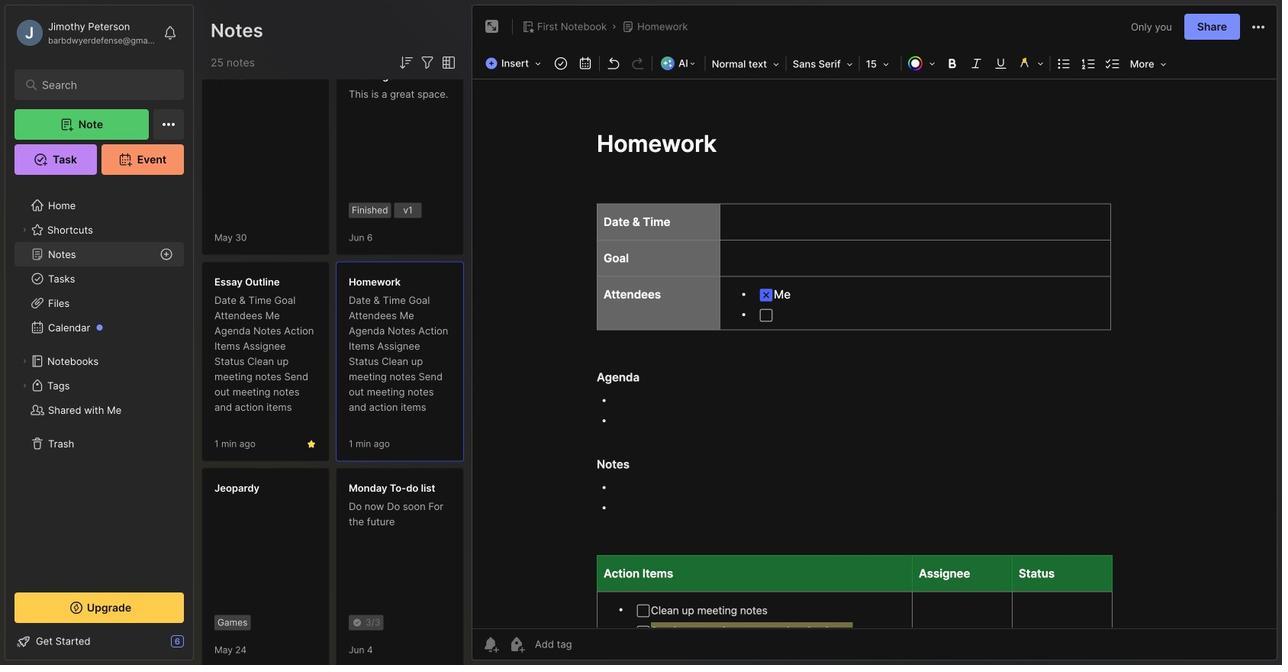 Task type: vqa. For each thing, say whether or not it's contained in the screenshot.
Undo image
yes



Task type: describe. For each thing, give the bounding box(es) containing it.
bold image
[[942, 53, 964, 74]]

Font color field
[[904, 53, 941, 74]]

tree inside main element
[[5, 184, 193, 579]]

Font family field
[[789, 53, 858, 75]]

Highlight field
[[1014, 53, 1049, 74]]

undo image
[[603, 53, 625, 74]]

note window element
[[472, 5, 1278, 664]]

italic image
[[967, 53, 988, 74]]

checklist image
[[1103, 53, 1125, 74]]

View options field
[[437, 53, 458, 72]]

More field
[[1126, 53, 1172, 75]]

More actions field
[[1250, 17, 1268, 36]]

expand tags image
[[20, 381, 29, 390]]

numbered list image
[[1079, 53, 1100, 74]]

main element
[[0, 0, 199, 665]]

Help and Learning task checklist field
[[5, 629, 193, 654]]

none search field inside main element
[[42, 76, 164, 94]]

more actions image
[[1250, 18, 1268, 36]]

Add filters field
[[418, 53, 437, 72]]



Task type: locate. For each thing, give the bounding box(es) containing it.
Insert field
[[482, 53, 549, 74]]

bulleted list image
[[1054, 53, 1076, 74]]

calendar event image
[[575, 53, 597, 74]]

add filters image
[[418, 53, 437, 72]]

add a reminder image
[[482, 635, 500, 654]]

click to collapse image
[[193, 637, 204, 655]]

add tag image
[[508, 635, 526, 654]]

expand note image
[[483, 18, 502, 36]]

None search field
[[42, 76, 164, 94]]

Heading level field
[[708, 53, 785, 75]]

expand notebooks image
[[20, 357, 29, 366]]

Account field
[[15, 18, 156, 48]]

task image
[[551, 53, 572, 74]]

Sort options field
[[397, 53, 415, 72]]

tree
[[5, 184, 193, 579]]

Note Editor text field
[[473, 79, 1278, 628]]

Add tag field
[[534, 638, 648, 651]]

Search text field
[[42, 78, 164, 92]]

Font size field
[[862, 53, 900, 75]]

underline image
[[991, 53, 1012, 74]]



